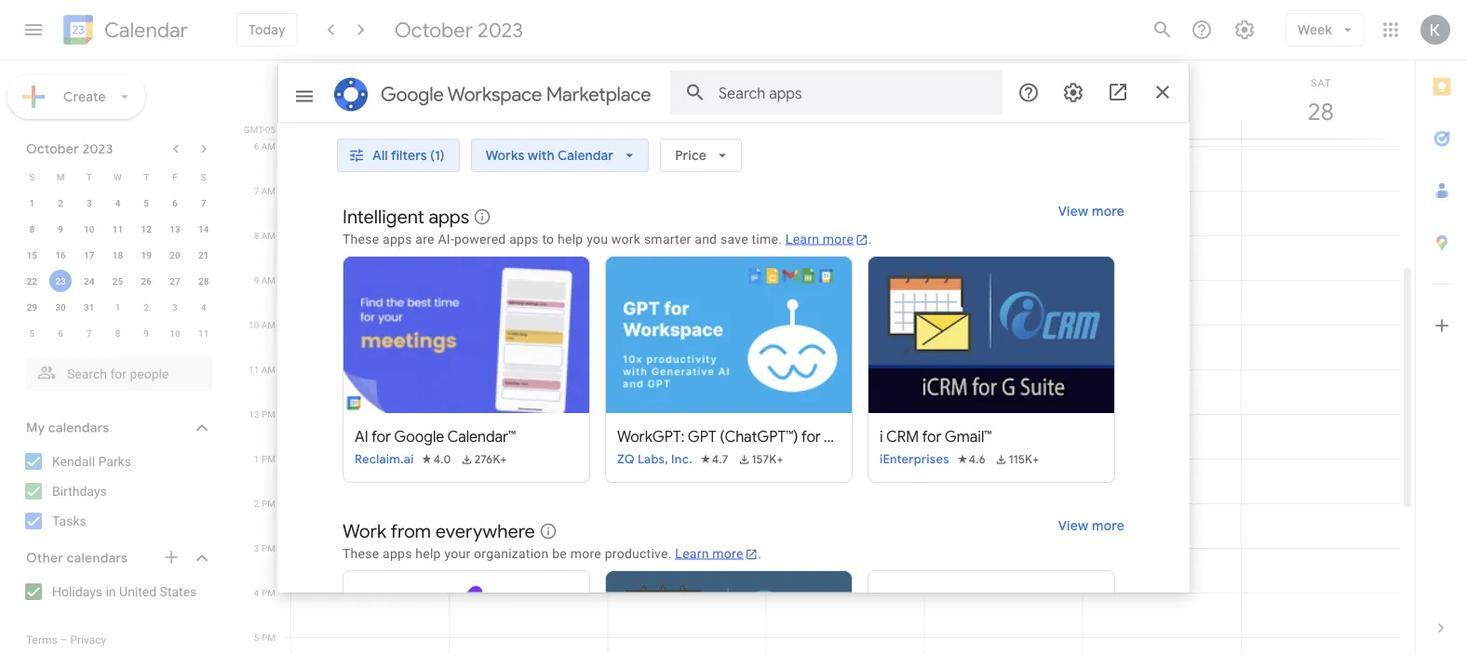 Task type: locate. For each thing, give the bounding box(es) containing it.
privacy
[[70, 634, 106, 647]]

1 vertical spatial 5
[[29, 328, 35, 339]]

10 up the 11 am
[[249, 319, 259, 331]]

11 for 11 am
[[249, 364, 259, 375]]

11 am
[[249, 364, 276, 375]]

1 vertical spatial 1
[[115, 302, 120, 313]]

calendars
[[48, 420, 109, 437], [67, 550, 128, 567]]

1 for 1 pm
[[254, 453, 259, 465]]

0 horizontal spatial 3
[[87, 197, 92, 209]]

7 column header from the left
[[1241, 61, 1400, 139]]

4 up 11 element
[[115, 197, 120, 209]]

3 down the "2 pm"
[[254, 543, 259, 554]]

0 horizontal spatial 11
[[112, 223, 123, 235]]

12 element
[[135, 218, 158, 240]]

am for 10 am
[[261, 319, 276, 331]]

5 row from the top
[[18, 268, 218, 294]]

9
[[58, 223, 63, 235], [254, 275, 259, 286], [144, 328, 149, 339]]

row up 25 element
[[18, 242, 218, 268]]

4 inside 'element'
[[201, 302, 206, 313]]

am down 7 am
[[261, 230, 276, 241]]

am down 05
[[261, 141, 276, 152]]

10
[[84, 223, 94, 235], [249, 319, 259, 331], [170, 328, 180, 339]]

2 vertical spatial 11
[[249, 364, 259, 375]]

t left the w
[[86, 171, 92, 182]]

3 for november 3 element
[[172, 302, 178, 313]]

2 horizontal spatial 2
[[254, 498, 259, 509]]

row containing 22
[[18, 268, 218, 294]]

9 up 10 am
[[254, 275, 259, 286]]

row up 18 element
[[18, 216, 218, 242]]

row down 18 element
[[18, 268, 218, 294]]

f
[[172, 171, 178, 182]]

None search field
[[0, 350, 231, 391]]

23 cell
[[46, 268, 75, 294]]

row up 11 element
[[18, 164, 218, 190]]

october 2023
[[395, 17, 523, 43], [26, 141, 113, 157]]

4 pm from the top
[[262, 543, 276, 554]]

1 horizontal spatial 2
[[144, 302, 149, 313]]

21
[[198, 250, 209, 261]]

calendar element
[[60, 11, 188, 52]]

2 horizontal spatial 6
[[254, 141, 259, 152]]

1 down 12 pm
[[254, 453, 259, 465]]

12 down the 11 am
[[249, 409, 259, 420]]

s right f at the left top
[[201, 171, 206, 182]]

1 s from the left
[[29, 171, 35, 182]]

0 horizontal spatial 2023
[[82, 141, 113, 157]]

0 horizontal spatial 7
[[87, 328, 92, 339]]

17 element
[[78, 244, 100, 266]]

6 am from the top
[[261, 364, 276, 375]]

10 down november 3 element
[[170, 328, 180, 339]]

t
[[86, 171, 92, 182], [144, 171, 149, 182]]

6 column header from the left
[[1083, 61, 1242, 139]]

11
[[112, 223, 123, 235], [198, 328, 209, 339], [249, 364, 259, 375]]

calendar heading
[[101, 17, 188, 43]]

2 am from the top
[[261, 185, 276, 196]]

1 horizontal spatial 8
[[115, 328, 120, 339]]

gmt-
[[244, 124, 265, 135]]

m
[[57, 171, 65, 182]]

2 horizontal spatial 4
[[254, 588, 259, 599]]

5 pm from the top
[[262, 588, 276, 599]]

0 vertical spatial 2
[[58, 197, 63, 209]]

3 row from the top
[[18, 216, 218, 242]]

1 horizontal spatial 11
[[198, 328, 209, 339]]

pm for 5 pm
[[262, 632, 276, 643]]

1
[[29, 197, 35, 209], [115, 302, 120, 313], [254, 453, 259, 465]]

1 horizontal spatial 7
[[201, 197, 206, 209]]

1 horizontal spatial 6
[[172, 197, 178, 209]]

my calendars list
[[4, 447, 231, 536]]

1 vertical spatial 12
[[249, 409, 259, 420]]

calendar
[[104, 17, 188, 43]]

november 7 element
[[78, 322, 100, 345]]

2 horizontal spatial 11
[[249, 364, 259, 375]]

0 horizontal spatial s
[[29, 171, 35, 182]]

2 down the m
[[58, 197, 63, 209]]

row containing 15
[[18, 242, 218, 268]]

1 vertical spatial 2
[[144, 302, 149, 313]]

14
[[198, 223, 209, 235]]

1 inside november 1 "element"
[[115, 302, 120, 313]]

12
[[141, 223, 152, 235], [249, 409, 259, 420]]

7
[[254, 185, 259, 196], [201, 197, 206, 209], [87, 328, 92, 339]]

7 am
[[254, 185, 276, 196]]

2 horizontal spatial 3
[[254, 543, 259, 554]]

19
[[141, 250, 152, 261]]

2 up 3 pm
[[254, 498, 259, 509]]

29 element
[[21, 296, 43, 318]]

2 vertical spatial 5
[[254, 632, 259, 643]]

9 inside 'element'
[[144, 328, 149, 339]]

row containing 29
[[18, 294, 218, 320]]

am up 8 am on the top left
[[261, 185, 276, 196]]

0 vertical spatial 5
[[144, 197, 149, 209]]

6 pm from the top
[[262, 632, 276, 643]]

2
[[58, 197, 63, 209], [144, 302, 149, 313], [254, 498, 259, 509]]

1 horizontal spatial october
[[395, 17, 473, 43]]

calendars up kendall
[[48, 420, 109, 437]]

20
[[170, 250, 180, 261]]

2 horizontal spatial 8
[[254, 230, 259, 241]]

3 up november 10 'element'
[[172, 302, 178, 313]]

calendars up in
[[67, 550, 128, 567]]

31
[[84, 302, 94, 313]]

0 horizontal spatial 12
[[141, 223, 152, 235]]

6 am
[[254, 141, 276, 152]]

5 am from the top
[[261, 319, 276, 331]]

s
[[29, 171, 35, 182], [201, 171, 206, 182]]

row
[[18, 164, 218, 190], [18, 190, 218, 216], [18, 216, 218, 242], [18, 242, 218, 268], [18, 268, 218, 294], [18, 294, 218, 320], [18, 320, 218, 346]]

2 vertical spatial 1
[[254, 453, 259, 465]]

0 vertical spatial october
[[395, 17, 473, 43]]

november 8 element
[[107, 322, 129, 345]]

grid
[[238, 61, 1415, 655]]

3 pm from the top
[[262, 498, 276, 509]]

0 horizontal spatial 10
[[84, 223, 94, 235]]

10 am
[[249, 319, 276, 331]]

other calendars button
[[4, 544, 231, 574]]

0 horizontal spatial t
[[86, 171, 92, 182]]

1 vertical spatial 7
[[201, 197, 206, 209]]

pm for 1 pm
[[262, 453, 276, 465]]

16
[[55, 250, 66, 261]]

5 for november 5 element
[[29, 328, 35, 339]]

2 horizontal spatial 5
[[254, 632, 259, 643]]

4 pm
[[254, 588, 276, 599]]

0 horizontal spatial 5
[[29, 328, 35, 339]]

1 horizontal spatial 12
[[249, 409, 259, 420]]

november 2 element
[[135, 296, 158, 318]]

6 down "gmt-"
[[254, 141, 259, 152]]

am for 11 am
[[261, 364, 276, 375]]

row down 25 element
[[18, 294, 218, 320]]

terms link
[[26, 634, 57, 647]]

row containing 1
[[18, 190, 218, 216]]

18
[[112, 250, 123, 261]]

6 row from the top
[[18, 294, 218, 320]]

2 vertical spatial 6
[[58, 328, 63, 339]]

2 column header from the left
[[449, 61, 608, 139]]

10 inside 'element'
[[170, 328, 180, 339]]

1 vertical spatial october
[[26, 141, 79, 157]]

7 for 'november 7' element
[[87, 328, 92, 339]]

0 vertical spatial 12
[[141, 223, 152, 235]]

2 row from the top
[[18, 190, 218, 216]]

4 up november 11 element
[[201, 302, 206, 313]]

1 horizontal spatial s
[[201, 171, 206, 182]]

1 up 15 element
[[29, 197, 35, 209]]

1 horizontal spatial october 2023
[[395, 17, 523, 43]]

t left f at the left top
[[144, 171, 149, 182]]

4 am from the top
[[261, 275, 276, 286]]

1 horizontal spatial 1
[[115, 302, 120, 313]]

10 up 17
[[84, 223, 94, 235]]

privacy link
[[70, 634, 106, 647]]

16 element
[[49, 244, 72, 266]]

pm down 3 pm
[[262, 588, 276, 599]]

11 inside grid
[[249, 364, 259, 375]]

7 up 8 am on the top left
[[254, 185, 259, 196]]

0 horizontal spatial 1
[[29, 197, 35, 209]]

11 down 10 am
[[249, 364, 259, 375]]

november 3 element
[[164, 296, 186, 318]]

8
[[29, 223, 35, 235], [254, 230, 259, 241], [115, 328, 120, 339]]

tasks
[[52, 514, 86, 529]]

parks
[[98, 454, 131, 469]]

14 element
[[192, 218, 215, 240]]

2 pm
[[254, 498, 276, 509]]

1 horizontal spatial 9
[[144, 328, 149, 339]]

pm
[[262, 409, 276, 420], [262, 453, 276, 465], [262, 498, 276, 509], [262, 543, 276, 554], [262, 588, 276, 599], [262, 632, 276, 643]]

november 11 element
[[192, 322, 215, 345]]

am down the 9 am
[[261, 319, 276, 331]]

row group
[[18, 190, 218, 346]]

2 vertical spatial 7
[[87, 328, 92, 339]]

15
[[27, 250, 37, 261]]

am down 8 am on the top left
[[261, 275, 276, 286]]

united
[[119, 584, 157, 600]]

11 down november 4 'element'
[[198, 328, 209, 339]]

5 down 29 element
[[29, 328, 35, 339]]

0 horizontal spatial 4
[[115, 197, 120, 209]]

0 horizontal spatial october
[[26, 141, 79, 157]]

6 down the 30 element at the top
[[58, 328, 63, 339]]

8 down november 1 "element" at the left top of page
[[115, 328, 120, 339]]

0 vertical spatial 11
[[112, 223, 123, 235]]

0 vertical spatial october 2023
[[395, 17, 523, 43]]

row down november 1 "element" at the left top of page
[[18, 320, 218, 346]]

pm up 1 pm
[[262, 409, 276, 420]]

4 down 3 pm
[[254, 588, 259, 599]]

4 column header from the left
[[766, 61, 925, 139]]

8 up 15 element
[[29, 223, 35, 235]]

row down the w
[[18, 190, 218, 216]]

5 down 4 pm
[[254, 632, 259, 643]]

5 inside november 5 element
[[29, 328, 35, 339]]

1 row from the top
[[18, 164, 218, 190]]

states
[[160, 584, 197, 600]]

1 vertical spatial 4
[[201, 302, 206, 313]]

7 row from the top
[[18, 320, 218, 346]]

holidays
[[52, 584, 102, 600]]

6 up 13 element
[[172, 197, 178, 209]]

2 down 26 element
[[144, 302, 149, 313]]

am
[[261, 141, 276, 152], [261, 185, 276, 196], [261, 230, 276, 241], [261, 275, 276, 286], [261, 319, 276, 331], [261, 364, 276, 375]]

12 up 19
[[141, 223, 152, 235]]

0 horizontal spatial 6
[[58, 328, 63, 339]]

5 column header from the left
[[924, 61, 1084, 139]]

8 for november 8 element
[[115, 328, 120, 339]]

tab list
[[1416, 61, 1467, 602]]

4 row from the top
[[18, 242, 218, 268]]

1 vertical spatial 6
[[172, 197, 178, 209]]

2 horizontal spatial 9
[[254, 275, 259, 286]]

1 pm from the top
[[262, 409, 276, 420]]

9 down november 2 element
[[144, 328, 149, 339]]

12 pm
[[249, 409, 276, 420]]

11 for 11 element
[[112, 223, 123, 235]]

0 vertical spatial 2023
[[478, 17, 523, 43]]

am for 6 am
[[261, 141, 276, 152]]

kendall
[[52, 454, 95, 469]]

1 down 25 element
[[115, 302, 120, 313]]

other calendars
[[26, 550, 128, 567]]

5
[[144, 197, 149, 209], [29, 328, 35, 339], [254, 632, 259, 643]]

november 5 element
[[21, 322, 43, 345]]

12 inside 12 element
[[141, 223, 152, 235]]

2 vertical spatial 3
[[254, 543, 259, 554]]

pm for 3 pm
[[262, 543, 276, 554]]

1 vertical spatial october 2023
[[26, 141, 113, 157]]

1 horizontal spatial 2023
[[478, 17, 523, 43]]

0 vertical spatial 6
[[254, 141, 259, 152]]

1 horizontal spatial 5
[[144, 197, 149, 209]]

11 up '18'
[[112, 223, 123, 235]]

pm down 4 pm
[[262, 632, 276, 643]]

1 vertical spatial 11
[[198, 328, 209, 339]]

0 vertical spatial 9
[[58, 223, 63, 235]]

1 horizontal spatial 10
[[170, 328, 180, 339]]

holidays in united states
[[52, 584, 197, 600]]

column header
[[291, 61, 450, 139], [449, 61, 608, 139], [607, 61, 767, 139], [766, 61, 925, 139], [924, 61, 1084, 139], [1083, 61, 1242, 139], [1241, 61, 1400, 139]]

pm up the "2 pm"
[[262, 453, 276, 465]]

24
[[84, 276, 94, 287]]

1 horizontal spatial 4
[[201, 302, 206, 313]]

2 horizontal spatial 7
[[254, 185, 259, 196]]

s left the m
[[29, 171, 35, 182]]

7 down 31 element
[[87, 328, 92, 339]]

6
[[254, 141, 259, 152], [172, 197, 178, 209], [58, 328, 63, 339]]

october
[[395, 17, 473, 43], [26, 141, 79, 157]]

2 vertical spatial 4
[[254, 588, 259, 599]]

pm up 3 pm
[[262, 498, 276, 509]]

27 element
[[164, 270, 186, 292]]

1 vertical spatial 3
[[172, 302, 178, 313]]

3 up 10 element
[[87, 197, 92, 209]]

pm for 12 pm
[[262, 409, 276, 420]]

0 vertical spatial calendars
[[48, 420, 109, 437]]

2 vertical spatial 2
[[254, 498, 259, 509]]

3 am from the top
[[261, 230, 276, 241]]

gmt-05
[[244, 124, 276, 135]]

1 horizontal spatial t
[[144, 171, 149, 182]]

5 up 12 element
[[144, 197, 149, 209]]

22 element
[[21, 270, 43, 292]]

2 horizontal spatial 10
[[249, 319, 259, 331]]

2 pm from the top
[[262, 453, 276, 465]]

1 vertical spatial calendars
[[67, 550, 128, 567]]

17
[[84, 250, 94, 261]]

today button
[[236, 13, 298, 47]]

12 inside grid
[[249, 409, 259, 420]]

calendars inside dropdown button
[[48, 420, 109, 437]]

pm down the "2 pm"
[[262, 543, 276, 554]]

am up 12 pm
[[261, 364, 276, 375]]

2023
[[478, 17, 523, 43], [82, 141, 113, 157]]

9 up 16 'element'
[[58, 223, 63, 235]]

0 vertical spatial 7
[[254, 185, 259, 196]]

1 vertical spatial 9
[[254, 275, 259, 286]]

calendars inside dropdown button
[[67, 550, 128, 567]]

2 vertical spatial 9
[[144, 328, 149, 339]]

7 up 14 element
[[201, 197, 206, 209]]

4
[[115, 197, 120, 209], [201, 302, 206, 313], [254, 588, 259, 599]]

november 1 element
[[107, 296, 129, 318]]

8 down 7 am
[[254, 230, 259, 241]]

3 for 3 pm
[[254, 543, 259, 554]]

2 horizontal spatial 1
[[254, 453, 259, 465]]

1 horizontal spatial 3
[[172, 302, 178, 313]]

25 element
[[107, 270, 129, 292]]

9 for 9 am
[[254, 275, 259, 286]]

am for 9 am
[[261, 275, 276, 286]]

1 am from the top
[[261, 141, 276, 152]]

3
[[87, 197, 92, 209], [172, 302, 178, 313], [254, 543, 259, 554]]



Task type: vqa. For each thing, say whether or not it's contained in the screenshot.
Feedback
no



Task type: describe. For each thing, give the bounding box(es) containing it.
row containing s
[[18, 164, 218, 190]]

25
[[112, 276, 123, 287]]

my
[[26, 420, 45, 437]]

24 element
[[78, 270, 100, 292]]

main drawer image
[[22, 19, 45, 41]]

4 for november 4 'element'
[[201, 302, 206, 313]]

0 horizontal spatial october 2023
[[26, 141, 113, 157]]

kendall parks
[[52, 454, 131, 469]]

row containing 5
[[18, 320, 218, 346]]

today
[[249, 21, 286, 38]]

6 for 6 am
[[254, 141, 259, 152]]

0 vertical spatial 1
[[29, 197, 35, 209]]

9 am
[[254, 275, 276, 286]]

3 column header from the left
[[607, 61, 767, 139]]

6 for november 6 element on the left
[[58, 328, 63, 339]]

my calendars button
[[4, 413, 231, 443]]

26
[[141, 276, 152, 287]]

in
[[106, 584, 116, 600]]

1 column header from the left
[[291, 61, 450, 139]]

5 for 5 pm
[[254, 632, 259, 643]]

11 for november 11 element
[[198, 328, 209, 339]]

20 element
[[164, 244, 186, 266]]

3 pm
[[254, 543, 276, 554]]

29
[[27, 302, 37, 313]]

12 for 12
[[141, 223, 152, 235]]

10 for 10 am
[[249, 319, 259, 331]]

pm for 4 pm
[[262, 588, 276, 599]]

november 6 element
[[49, 322, 72, 345]]

grid containing gmt-05
[[238, 61, 1415, 655]]

18 element
[[107, 244, 129, 266]]

2 t from the left
[[144, 171, 149, 182]]

28
[[198, 276, 209, 287]]

12 for 12 pm
[[249, 409, 259, 420]]

pm for 2 pm
[[262, 498, 276, 509]]

13
[[170, 223, 180, 235]]

7 for 7 am
[[254, 185, 259, 196]]

november 4 element
[[192, 296, 215, 318]]

26 element
[[135, 270, 158, 292]]

my calendars
[[26, 420, 109, 437]]

8 am
[[254, 230, 276, 241]]

0 horizontal spatial 2
[[58, 197, 63, 209]]

birthdays
[[52, 484, 107, 499]]

11 element
[[107, 218, 129, 240]]

terms – privacy
[[26, 634, 106, 647]]

w
[[114, 171, 122, 182]]

13 element
[[164, 218, 186, 240]]

2 for 2 pm
[[254, 498, 259, 509]]

9 for november 9 'element'
[[144, 328, 149, 339]]

calendars for other calendars
[[67, 550, 128, 567]]

1 pm
[[254, 453, 276, 465]]

23
[[55, 276, 66, 287]]

0 horizontal spatial 9
[[58, 223, 63, 235]]

19 element
[[135, 244, 158, 266]]

23, today element
[[49, 270, 72, 292]]

1 for november 1 "element" at the left top of page
[[115, 302, 120, 313]]

november 10 element
[[164, 322, 186, 345]]

4 for 4 pm
[[254, 588, 259, 599]]

21 element
[[192, 244, 215, 266]]

row containing 8
[[18, 216, 218, 242]]

1 t from the left
[[86, 171, 92, 182]]

2 s from the left
[[201, 171, 206, 182]]

calendars for my calendars
[[48, 420, 109, 437]]

5 pm
[[254, 632, 276, 643]]

05
[[265, 124, 276, 135]]

0 horizontal spatial 8
[[29, 223, 35, 235]]

10 for november 10 'element'
[[170, 328, 180, 339]]

row group containing 1
[[18, 190, 218, 346]]

1 vertical spatial 2023
[[82, 141, 113, 157]]

0 vertical spatial 4
[[115, 197, 120, 209]]

november 9 element
[[135, 322, 158, 345]]

22
[[27, 276, 37, 287]]

0 vertical spatial 3
[[87, 197, 92, 209]]

27
[[170, 276, 180, 287]]

october 2023 grid
[[18, 164, 218, 346]]

8 for 8 am
[[254, 230, 259, 241]]

30 element
[[49, 296, 72, 318]]

30
[[55, 302, 66, 313]]

other
[[26, 550, 63, 567]]

28 element
[[192, 270, 215, 292]]

am for 8 am
[[261, 230, 276, 241]]

15 element
[[21, 244, 43, 266]]

31 element
[[78, 296, 100, 318]]

–
[[60, 634, 68, 647]]

2 for november 2 element
[[144, 302, 149, 313]]

10 element
[[78, 218, 100, 240]]

terms
[[26, 634, 57, 647]]

am for 7 am
[[261, 185, 276, 196]]

10 for 10 element
[[84, 223, 94, 235]]



